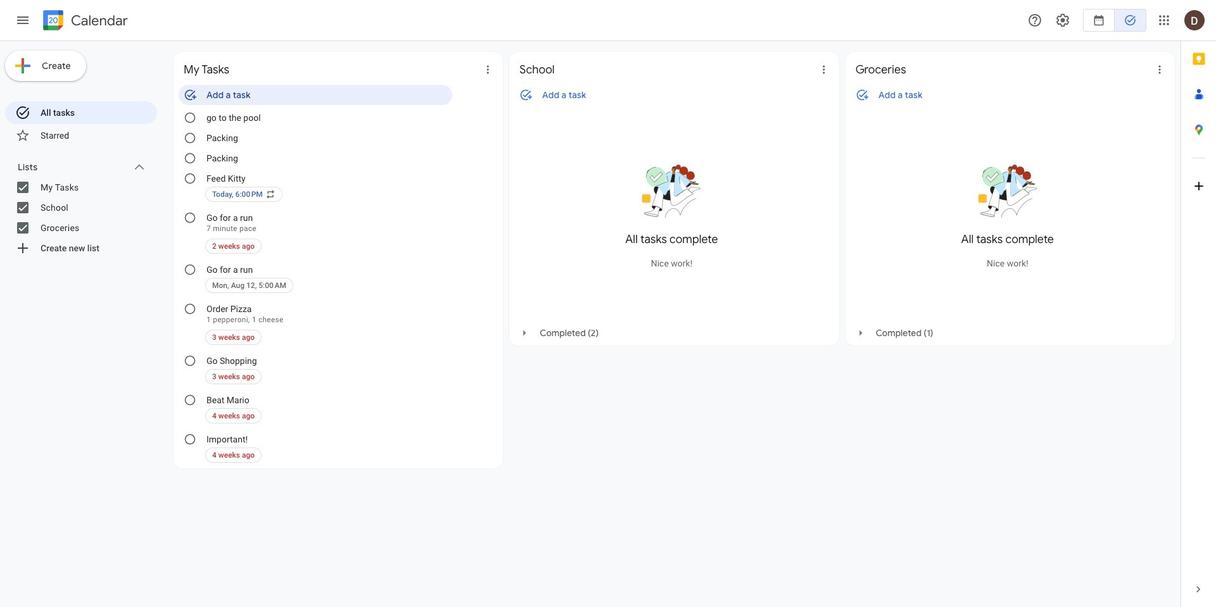 Task type: locate. For each thing, give the bounding box(es) containing it.
tab list
[[1182, 41, 1217, 572]]

support menu image
[[1028, 13, 1043, 28]]

heading
[[68, 13, 128, 28]]

tasks sidebar image
[[15, 13, 30, 28]]



Task type: vqa. For each thing, say whether or not it's contained in the screenshot.
Main Drawer icon at top left
no



Task type: describe. For each thing, give the bounding box(es) containing it.
heading inside calendar element
[[68, 13, 128, 28]]

calendar element
[[41, 8, 128, 35]]

settings menu image
[[1056, 13, 1071, 28]]



